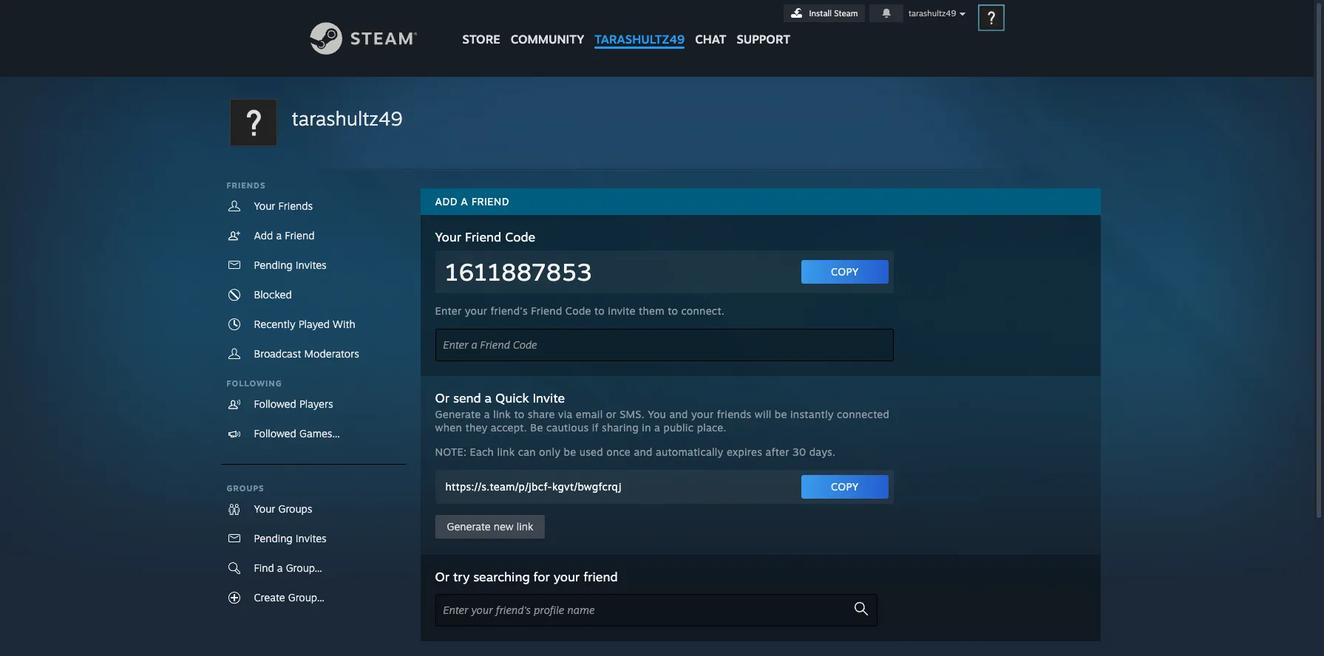 Task type: vqa. For each thing, say whether or not it's contained in the screenshot.
BLOCKED
yes



Task type: describe. For each thing, give the bounding box(es) containing it.
1 pending invites link from the top
[[221, 251, 406, 280]]

a right send
[[485, 390, 492, 406]]

followed for followed games...
[[254, 427, 296, 440]]

add a friend
[[254, 229, 315, 242]]

community link
[[506, 0, 590, 54]]

2 vertical spatial your
[[554, 569, 580, 585]]

public
[[664, 422, 694, 434]]

once
[[607, 446, 631, 459]]

pending for second pending invites link from the top
[[254, 532, 293, 545]]

your friends link
[[221, 192, 406, 221]]

https://s.team/p/jbcf-kgvt/bwgfcrqj
[[446, 481, 622, 493]]

store link
[[457, 0, 506, 54]]

2 horizontal spatial friend
[[531, 305, 562, 317]]

0 horizontal spatial and
[[634, 446, 653, 459]]

to for invite
[[514, 408, 525, 421]]

or try searching for your friend
[[435, 569, 618, 585]]

will
[[755, 408, 772, 421]]

pending invites for second pending invites link from the bottom of the page
[[254, 259, 327, 271]]

or send a quick invite generate a link to share via email or sms. you and your friends will be instantly connected when they accept. be cautious if sharing in a public place.
[[435, 390, 890, 434]]

used
[[580, 446, 603, 459]]

followed games...
[[254, 427, 340, 440]]

following
[[227, 379, 282, 389]]

be inside or send a quick invite generate a link to share via email or sms. you and your friends will be instantly connected when they accept. be cautious if sharing in a public place.
[[775, 408, 787, 421]]

your friend code
[[435, 229, 536, 245]]

0 vertical spatial code
[[505, 229, 536, 245]]

sharing
[[602, 422, 639, 434]]

players
[[299, 398, 333, 410]]

find a group...
[[254, 562, 322, 575]]

note: each link can only be used once and automatically expires after 30 days.
[[435, 446, 836, 459]]

quick
[[496, 390, 529, 406]]

can
[[518, 446, 536, 459]]

1 horizontal spatial to
[[595, 305, 605, 317]]

link for new
[[517, 521, 533, 533]]

support link
[[732, 0, 796, 50]]

enter
[[435, 305, 462, 317]]

try
[[453, 569, 470, 585]]

copy for 1611887853
[[831, 266, 859, 278]]

with
[[333, 318, 356, 331]]

connect.
[[681, 305, 725, 317]]

add a friend link
[[221, 221, 406, 251]]

broadcast moderators link
[[221, 339, 406, 369]]

after
[[766, 446, 790, 459]]

place.
[[697, 422, 727, 434]]

0 vertical spatial tarashultz49
[[909, 8, 957, 18]]

searching
[[473, 569, 530, 585]]

install steam
[[810, 8, 858, 18]]

friend's
[[491, 305, 528, 317]]

invites for second pending invites link from the bottom of the page
[[296, 259, 327, 271]]

instantly
[[791, 408, 834, 421]]

copy button for https://s.team/p/jbcf-kgvt/bwgfcrqj
[[802, 476, 889, 499]]

to for code
[[668, 305, 678, 317]]

Enter your friend's profile name text field
[[435, 595, 877, 627]]

in
[[642, 422, 651, 434]]

add a friend
[[435, 195, 509, 208]]

add for add a friend
[[435, 195, 458, 208]]

new
[[494, 521, 514, 533]]

be
[[530, 422, 543, 434]]

for
[[534, 569, 550, 585]]

sms.
[[620, 408, 645, 421]]

your groups link
[[221, 495, 406, 524]]

followed players link
[[221, 390, 406, 419]]

enter your friend's friend code to invite them to connect.
[[435, 305, 725, 317]]

games...
[[299, 427, 340, 440]]

invite
[[608, 305, 636, 317]]

recently played with
[[254, 318, 356, 331]]

your inside or send a quick invite generate a link to share via email or sms. you and your friends will be instantly connected when they accept. be cautious if sharing in a public place.
[[691, 408, 714, 421]]

when
[[435, 422, 462, 434]]

share
[[528, 408, 555, 421]]

them
[[639, 305, 665, 317]]

chat
[[695, 32, 727, 47]]

a down your friends
[[276, 229, 282, 242]]

group... inside find a group... link
[[286, 562, 322, 575]]

cautious
[[547, 422, 589, 434]]

https://s.team/p/jbcf-
[[446, 481, 552, 493]]

each
[[470, 446, 494, 459]]

broadcast
[[254, 348, 301, 360]]

a up your friend code
[[461, 195, 468, 208]]

store
[[463, 32, 500, 47]]

only
[[539, 446, 561, 459]]

friends
[[717, 408, 752, 421]]

friends inside 'your friends' link
[[278, 200, 313, 212]]

broadcast moderators
[[254, 348, 359, 360]]

note:
[[435, 446, 467, 459]]

a right in
[[655, 422, 661, 434]]

or for or try searching for your friend
[[435, 569, 450, 585]]

find
[[254, 562, 274, 575]]

expires
[[727, 446, 763, 459]]

blocked
[[254, 288, 292, 301]]

community
[[511, 32, 585, 47]]

0 vertical spatial groups
[[227, 484, 265, 494]]

or for or send a quick invite generate a link to share via email or sms. you and your friends will be instantly connected when they accept. be cautious if sharing in a public place.
[[435, 390, 450, 406]]

1611887853
[[446, 257, 592, 287]]

0 horizontal spatial tarashultz49 link
[[292, 105, 403, 132]]

your groups
[[254, 503, 312, 515]]

your for your friend code
[[435, 229, 462, 245]]

chat link
[[690, 0, 732, 50]]

tarashultz49 for the right tarashultz49 link
[[595, 32, 685, 47]]

30
[[793, 446, 806, 459]]

a up they
[[484, 408, 490, 421]]



Task type: locate. For each thing, give the bounding box(es) containing it.
1 vertical spatial group...
[[288, 592, 325, 604]]

or inside or send a quick invite generate a link to share via email or sms. you and your friends will be instantly connected when they accept. be cautious if sharing in a public place.
[[435, 390, 450, 406]]

link for each
[[497, 446, 515, 459]]

0 vertical spatial pending invites link
[[221, 251, 406, 280]]

and down in
[[634, 446, 653, 459]]

0 vertical spatial generate
[[435, 408, 481, 421]]

to right them
[[668, 305, 678, 317]]

2 invites from the top
[[296, 532, 327, 545]]

1 vertical spatial pending invites
[[254, 532, 327, 545]]

recently played with link
[[221, 310, 406, 339]]

to inside or send a quick invite generate a link to share via email or sms. you and your friends will be instantly connected when they accept. be cautious if sharing in a public place.
[[514, 408, 525, 421]]

link left can
[[497, 446, 515, 459]]

1 copy from the top
[[831, 266, 859, 278]]

0 horizontal spatial be
[[564, 446, 576, 459]]

2 horizontal spatial tarashultz49
[[909, 8, 957, 18]]

pending invites for second pending invites link from the top
[[254, 532, 327, 545]]

groups
[[227, 484, 265, 494], [278, 503, 312, 515]]

send
[[453, 390, 481, 406]]

link right new
[[517, 521, 533, 533]]

pending up blocked
[[254, 259, 293, 271]]

played
[[299, 318, 330, 331]]

pending invites link down add a friend
[[221, 251, 406, 280]]

friend right "for"
[[584, 569, 618, 585]]

0 horizontal spatial tarashultz49
[[292, 106, 403, 130]]

your friends
[[254, 200, 313, 212]]

link inside or send a quick invite generate a link to share via email or sms. you and your friends will be instantly connected when they accept. be cautious if sharing in a public place.
[[493, 408, 511, 421]]

2 vertical spatial tarashultz49
[[292, 106, 403, 130]]

0 vertical spatial link
[[493, 408, 511, 421]]

and
[[670, 408, 688, 421], [634, 446, 653, 459]]

friends up add a friend
[[278, 200, 313, 212]]

pending up the find
[[254, 532, 293, 545]]

be right the will
[[775, 408, 787, 421]]

link
[[493, 408, 511, 421], [497, 446, 515, 459], [517, 521, 533, 533]]

your up "place."
[[691, 408, 714, 421]]

copy
[[831, 266, 859, 278], [831, 481, 859, 493]]

moderators
[[304, 348, 359, 360]]

1 vertical spatial generate
[[447, 521, 491, 533]]

code left 'invite'
[[566, 305, 591, 317]]

2 horizontal spatial to
[[668, 305, 678, 317]]

group...
[[286, 562, 322, 575], [288, 592, 325, 604]]

or
[[606, 408, 617, 421]]

followed games... link
[[221, 419, 406, 449]]

0 vertical spatial tarashultz49 link
[[590, 0, 690, 54]]

friend
[[285, 229, 315, 242], [465, 229, 502, 245], [531, 305, 562, 317]]

0 vertical spatial be
[[775, 408, 787, 421]]

1 vertical spatial friend
[[584, 569, 618, 585]]

0 vertical spatial followed
[[254, 398, 296, 410]]

followed for followed players
[[254, 398, 296, 410]]

copy button
[[802, 260, 889, 284], [802, 476, 889, 499]]

0 horizontal spatial friend
[[285, 229, 315, 242]]

1 horizontal spatial your
[[554, 569, 580, 585]]

your up the find
[[254, 503, 275, 515]]

connected
[[837, 408, 890, 421]]

find a group... link
[[221, 554, 406, 584]]

pending
[[254, 259, 293, 271], [254, 532, 293, 545]]

pending invites link
[[221, 251, 406, 280], [221, 524, 406, 554]]

friends
[[227, 180, 266, 191], [278, 200, 313, 212]]

1 vertical spatial your
[[691, 408, 714, 421]]

1 vertical spatial tarashultz49 link
[[292, 105, 403, 132]]

to left 'invite'
[[595, 305, 605, 317]]

days.
[[810, 446, 836, 459]]

via
[[558, 408, 573, 421]]

2 followed from the top
[[254, 427, 296, 440]]

invites down add a friend link
[[296, 259, 327, 271]]

code
[[505, 229, 536, 245], [566, 305, 591, 317]]

followed down 'followed players'
[[254, 427, 296, 440]]

1 vertical spatial followed
[[254, 427, 296, 440]]

2 pending invites link from the top
[[221, 524, 406, 554]]

generate up when
[[435, 408, 481, 421]]

1 horizontal spatial friends
[[278, 200, 313, 212]]

2 vertical spatial your
[[254, 503, 275, 515]]

code up "1611887853" at left
[[505, 229, 536, 245]]

1 vertical spatial be
[[564, 446, 576, 459]]

or left send
[[435, 390, 450, 406]]

invites for second pending invites link from the top
[[296, 532, 327, 545]]

tarashultz49
[[909, 8, 957, 18], [595, 32, 685, 47], [292, 106, 403, 130]]

1 vertical spatial your
[[435, 229, 462, 245]]

kgvt/bwgfcrqj
[[552, 481, 622, 493]]

group... inside create group... link
[[288, 592, 325, 604]]

followed down following
[[254, 398, 296, 410]]

groups up your groups
[[227, 484, 265, 494]]

your down add a friend
[[435, 229, 462, 245]]

be right 'only'
[[564, 446, 576, 459]]

your for your groups
[[254, 503, 275, 515]]

invites down your groups link
[[296, 532, 327, 545]]

1 vertical spatial copy button
[[802, 476, 889, 499]]

generate
[[435, 408, 481, 421], [447, 521, 491, 533]]

1 horizontal spatial and
[[670, 408, 688, 421]]

1 vertical spatial link
[[497, 446, 515, 459]]

group... down find a group... link
[[288, 592, 325, 604]]

generate inside or send a quick invite generate a link to share via email or sms. you and your friends will be instantly connected when they accept. be cautious if sharing in a public place.
[[435, 408, 481, 421]]

2 or from the top
[[435, 569, 450, 585]]

1 vertical spatial or
[[435, 569, 450, 585]]

0 horizontal spatial code
[[505, 229, 536, 245]]

install
[[810, 8, 832, 18]]

you
[[648, 408, 666, 421]]

recently
[[254, 318, 295, 331]]

generate left new
[[447, 521, 491, 533]]

link up accept. at bottom left
[[493, 408, 511, 421]]

your right enter
[[465, 305, 487, 317]]

1 vertical spatial invites
[[296, 532, 327, 545]]

0 horizontal spatial groups
[[227, 484, 265, 494]]

1 vertical spatial groups
[[278, 503, 312, 515]]

a right the find
[[277, 562, 283, 575]]

1 horizontal spatial tarashultz49
[[595, 32, 685, 47]]

to
[[595, 305, 605, 317], [668, 305, 678, 317], [514, 408, 525, 421]]

1 vertical spatial add
[[254, 229, 273, 242]]

0 horizontal spatial friends
[[227, 180, 266, 191]]

2 copy from the top
[[831, 481, 859, 493]]

0 vertical spatial and
[[670, 408, 688, 421]]

1 or from the top
[[435, 390, 450, 406]]

generate new link button
[[435, 515, 545, 539]]

your up add a friend
[[254, 200, 275, 212]]

tarashultz49 link
[[590, 0, 690, 54], [292, 105, 403, 132]]

0 vertical spatial copy
[[831, 266, 859, 278]]

a
[[461, 195, 468, 208], [276, 229, 282, 242], [485, 390, 492, 406], [484, 408, 490, 421], [655, 422, 661, 434], [277, 562, 283, 575]]

1 horizontal spatial add
[[435, 195, 458, 208]]

your for your friends
[[254, 200, 275, 212]]

0 vertical spatial pending invites
[[254, 259, 327, 271]]

pending invites
[[254, 259, 327, 271], [254, 532, 327, 545]]

0 horizontal spatial friend
[[472, 195, 509, 208]]

0 horizontal spatial to
[[514, 408, 525, 421]]

friend right friend's
[[531, 305, 562, 317]]

friend up your friend code
[[472, 195, 509, 208]]

0 vertical spatial copy button
[[802, 260, 889, 284]]

1 horizontal spatial tarashultz49 link
[[590, 0, 690, 54]]

0 vertical spatial add
[[435, 195, 458, 208]]

1 horizontal spatial friend
[[584, 569, 618, 585]]

1 followed from the top
[[254, 398, 296, 410]]

add down your friends
[[254, 229, 273, 242]]

Enter a Friend Code text field
[[435, 329, 894, 362]]

blocked link
[[221, 280, 406, 310]]

2 pending from the top
[[254, 532, 293, 545]]

groups up find a group...
[[278, 503, 312, 515]]

2 pending invites from the top
[[254, 532, 327, 545]]

group... up create group... link
[[286, 562, 322, 575]]

if
[[592, 422, 599, 434]]

0 vertical spatial your
[[465, 305, 487, 317]]

pending invites up find a group...
[[254, 532, 327, 545]]

1 horizontal spatial code
[[566, 305, 591, 317]]

steam
[[834, 8, 858, 18]]

1 vertical spatial and
[[634, 446, 653, 459]]

copy button for 1611887853
[[802, 260, 889, 284]]

invites
[[296, 259, 327, 271], [296, 532, 327, 545]]

friend down add a friend
[[465, 229, 502, 245]]

pending invites link up find a group...
[[221, 524, 406, 554]]

0 horizontal spatial your
[[465, 305, 487, 317]]

add up your friend code
[[435, 195, 458, 208]]

0 horizontal spatial add
[[254, 229, 273, 242]]

1 horizontal spatial groups
[[278, 503, 312, 515]]

accept.
[[491, 422, 527, 434]]

1 horizontal spatial be
[[775, 408, 787, 421]]

friends up your friends
[[227, 180, 266, 191]]

0 vertical spatial group...
[[286, 562, 322, 575]]

1 pending from the top
[[254, 259, 293, 271]]

followed players
[[254, 398, 333, 410]]

0 vertical spatial friends
[[227, 180, 266, 191]]

0 vertical spatial pending
[[254, 259, 293, 271]]

your
[[465, 305, 487, 317], [691, 408, 714, 421], [554, 569, 580, 585]]

2 copy button from the top
[[802, 476, 889, 499]]

0 vertical spatial friend
[[472, 195, 509, 208]]

email
[[576, 408, 603, 421]]

create
[[254, 592, 285, 604]]

1 horizontal spatial friend
[[465, 229, 502, 245]]

automatically
[[656, 446, 724, 459]]

1 pending invites from the top
[[254, 259, 327, 271]]

2 vertical spatial link
[[517, 521, 533, 533]]

followed
[[254, 398, 296, 410], [254, 427, 296, 440]]

link inside "button"
[[517, 521, 533, 533]]

they
[[465, 422, 488, 434]]

your
[[254, 200, 275, 212], [435, 229, 462, 245], [254, 503, 275, 515]]

invite
[[533, 390, 565, 406]]

and inside or send a quick invite generate a link to share via email or sms. you and your friends will be instantly connected when they accept. be cautious if sharing in a public place.
[[670, 408, 688, 421]]

1 vertical spatial copy
[[831, 481, 859, 493]]

1 vertical spatial friends
[[278, 200, 313, 212]]

1 vertical spatial pending
[[254, 532, 293, 545]]

tarashultz49 for left tarashultz49 link
[[292, 106, 403, 130]]

friend down 'your friends' link
[[285, 229, 315, 242]]

0 vertical spatial invites
[[296, 259, 327, 271]]

2 horizontal spatial your
[[691, 408, 714, 421]]

1 vertical spatial tarashultz49
[[595, 32, 685, 47]]

0 vertical spatial or
[[435, 390, 450, 406]]

create group...
[[254, 592, 325, 604]]

your right "for"
[[554, 569, 580, 585]]

and up public
[[670, 408, 688, 421]]

1 copy button from the top
[[802, 260, 889, 284]]

be
[[775, 408, 787, 421], [564, 446, 576, 459]]

or left the try
[[435, 569, 450, 585]]

pending invites down add a friend
[[254, 259, 327, 271]]

to up accept. at bottom left
[[514, 408, 525, 421]]

1 vertical spatial pending invites link
[[221, 524, 406, 554]]

add for add a friend
[[254, 229, 273, 242]]

1 vertical spatial code
[[566, 305, 591, 317]]

support
[[737, 32, 791, 47]]

generate new link
[[447, 521, 533, 533]]

copy for https://s.team/p/jbcf-kgvt/bwgfcrqj
[[831, 481, 859, 493]]

create group... link
[[221, 584, 406, 613]]

1 invites from the top
[[296, 259, 327, 271]]

pending for second pending invites link from the bottom of the page
[[254, 259, 293, 271]]

install steam link
[[784, 4, 865, 22]]

generate inside "button"
[[447, 521, 491, 533]]

0 vertical spatial your
[[254, 200, 275, 212]]



